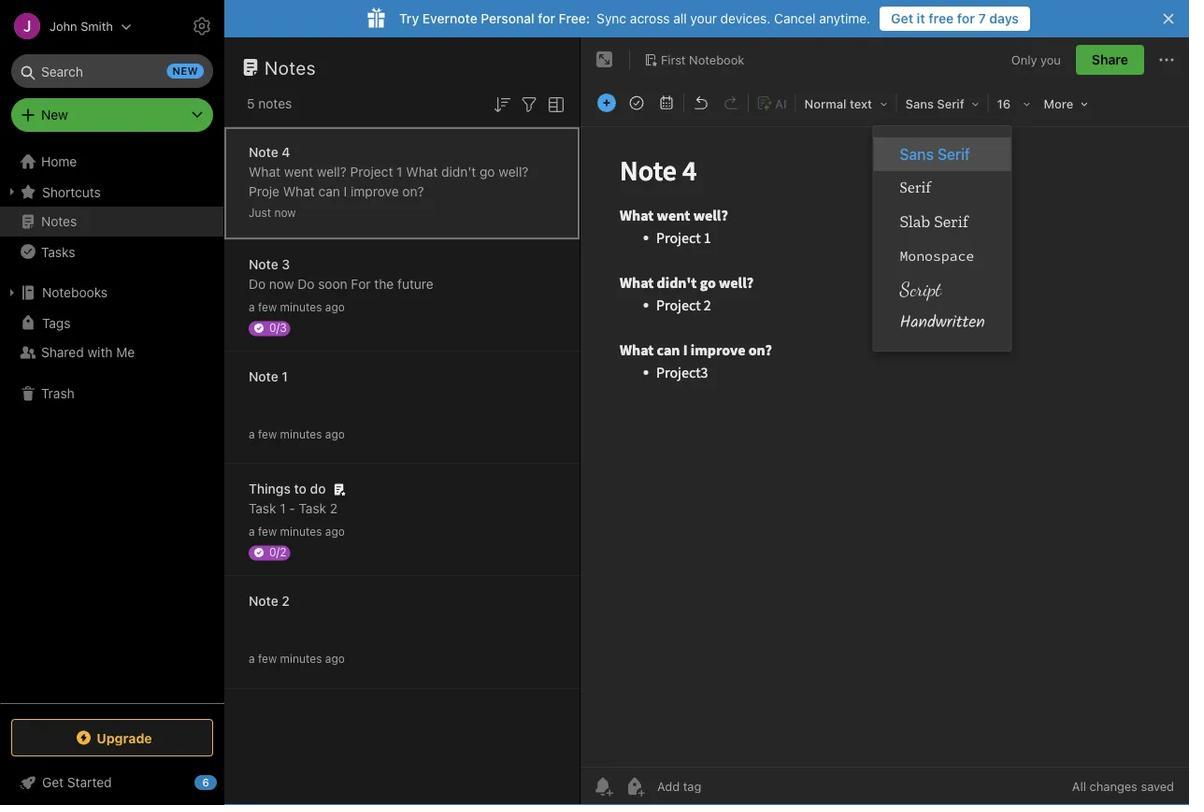 Task type: describe. For each thing, give the bounding box(es) containing it.
tree containing home
[[0, 147, 225, 703]]

sans serif inside menu item
[[900, 145, 971, 163]]

shared with me link
[[0, 338, 224, 368]]

16
[[998, 97, 1012, 111]]

Note Editor text field
[[581, 127, 1190, 767]]

get it free for 7 days button
[[880, 7, 1031, 31]]

1 horizontal spatial notes
[[265, 56, 316, 78]]

changes
[[1090, 780, 1138, 794]]

didn't
[[442, 164, 476, 180]]

future
[[398, 276, 434, 292]]

now for just
[[274, 206, 296, 219]]

devices.
[[721, 11, 771, 26]]

0/3
[[269, 321, 287, 334]]

you
[[1041, 53, 1062, 67]]

note for note 3
[[249, 257, 279, 272]]

serif inside "link"
[[900, 179, 932, 197]]

first notebook
[[661, 52, 745, 67]]

note 4
[[249, 145, 290, 160]]

just now
[[249, 206, 296, 219]]

1 vertical spatial notes
[[41, 214, 77, 229]]

shared
[[41, 345, 84, 360]]

Add filters field
[[518, 92, 541, 116]]

2 task from the left
[[299, 501, 327, 516]]

i
[[344, 184, 347, 199]]

3
[[282, 257, 290, 272]]

just
[[249, 206, 271, 219]]

handwritten
[[900, 309, 986, 336]]

1 horizontal spatial 2
[[330, 501, 338, 516]]

upgrade
[[97, 730, 152, 746]]

sans serif menu item
[[874, 138, 1012, 171]]

project
[[350, 164, 393, 180]]

Help and Learning task checklist field
[[0, 768, 225, 798]]

tags button
[[0, 308, 224, 338]]

serif inside field
[[938, 97, 965, 111]]

task 1 - task 2
[[249, 501, 338, 516]]

tags
[[42, 315, 71, 330]]

shared with me
[[41, 345, 135, 360]]

1 for note 1
[[282, 369, 288, 384]]

notebooks
[[42, 285, 108, 300]]

try
[[399, 11, 419, 26]]

More field
[[1038, 90, 1096, 117]]

for for 7
[[958, 11, 976, 26]]

new search field
[[24, 54, 204, 88]]

on?
[[403, 184, 424, 199]]

add filters image
[[518, 93, 541, 116]]

1 a from the top
[[249, 301, 255, 314]]

3 a from the top
[[249, 525, 255, 538]]

the
[[375, 276, 394, 292]]

1 inside the what went well? project 1 what didn't go well? proje what can i improve on?
[[397, 164, 403, 180]]

get started
[[42, 775, 112, 791]]

all
[[674, 11, 687, 26]]

things
[[249, 481, 291, 497]]

1 do from the left
[[249, 276, 266, 292]]

1 horizontal spatial what
[[283, 184, 315, 199]]

things to do
[[249, 481, 326, 497]]

sync
[[597, 11, 627, 26]]

2 ago from the top
[[325, 428, 345, 441]]

shortcuts button
[[0, 177, 224, 207]]

expand note image
[[594, 49, 617, 71]]

2 horizontal spatial what
[[406, 164, 438, 180]]

3 minutes from the top
[[280, 525, 322, 538]]

new
[[173, 65, 198, 77]]

do now do soon for the future
[[249, 276, 434, 292]]

normal
[[805, 97, 847, 111]]

0/2
[[269, 546, 287, 559]]

sans inside menu item
[[900, 145, 935, 163]]

only
[[1012, 53, 1038, 67]]

evernote
[[423, 11, 478, 26]]

john
[[50, 19, 77, 33]]

1 for task 1 - task 2
[[280, 501, 286, 516]]

for
[[351, 276, 371, 292]]

serif inside menu item
[[938, 145, 971, 163]]

sans inside field
[[906, 97, 934, 111]]

Insert field
[[593, 90, 621, 116]]

serif inside "link"
[[935, 211, 969, 232]]

notebook
[[690, 52, 745, 67]]

1 well? from the left
[[317, 164, 347, 180]]

slab
[[900, 211, 931, 232]]

3 ago from the top
[[325, 525, 345, 538]]

now for do
[[269, 276, 294, 292]]

undo image
[[689, 90, 715, 116]]

notes link
[[0, 207, 224, 237]]

all changes saved
[[1073, 780, 1175, 794]]

only you
[[1012, 53, 1062, 67]]

anytime.
[[820, 11, 871, 26]]

upgrade button
[[11, 719, 213, 757]]

with
[[87, 345, 113, 360]]

Add tag field
[[656, 779, 796, 795]]

share button
[[1077, 45, 1145, 75]]

1 few from the top
[[258, 301, 277, 314]]

serif link
[[874, 171, 1012, 205]]

me
[[116, 345, 135, 360]]

5 notes
[[247, 96, 292, 111]]

note 2
[[249, 594, 290, 609]]

View options field
[[541, 92, 568, 116]]

proje
[[249, 184, 280, 199]]

handwritten link
[[874, 306, 1012, 340]]

notes
[[258, 96, 292, 111]]

new
[[41, 107, 68, 123]]

0 horizontal spatial 2
[[282, 594, 290, 609]]

your
[[691, 11, 717, 26]]

3 a few minutes ago from the top
[[249, 525, 345, 538]]

cancel
[[775, 11, 816, 26]]

Font size field
[[991, 90, 1038, 117]]

0 horizontal spatial what
[[249, 164, 281, 180]]

6
[[202, 777, 209, 789]]



Task type: locate. For each thing, give the bounding box(es) containing it.
1 for from the left
[[538, 11, 556, 26]]

1 down 0/3
[[282, 369, 288, 384]]

get for get it free for 7 days
[[892, 11, 914, 26]]

for inside button
[[958, 11, 976, 26]]

get it free for 7 days
[[892, 11, 1020, 26]]

what
[[249, 164, 281, 180], [406, 164, 438, 180], [283, 184, 315, 199]]

2 vertical spatial 1
[[280, 501, 286, 516]]

sans up serif "link"
[[900, 145, 935, 163]]

serif up sans serif menu item
[[938, 97, 965, 111]]

sans up sans serif menu item
[[906, 97, 934, 111]]

all
[[1073, 780, 1087, 794]]

4 a from the top
[[249, 653, 255, 666]]

smith
[[81, 19, 113, 33]]

tree
[[0, 147, 225, 703]]

settings image
[[191, 15, 213, 37]]

Search text field
[[24, 54, 200, 88]]

calendar event image
[[654, 90, 680, 116]]

ago
[[325, 301, 345, 314], [325, 428, 345, 441], [325, 525, 345, 538], [325, 653, 345, 666]]

1 horizontal spatial task
[[299, 501, 327, 516]]

try evernote personal for free: sync across all your devices. cancel anytime.
[[399, 11, 871, 26]]

1 vertical spatial now
[[269, 276, 294, 292]]

went
[[284, 164, 313, 180]]

1 horizontal spatial do
[[298, 276, 315, 292]]

few up the things
[[258, 428, 277, 441]]

what went well? project 1 what didn't go well? proje what can i improve on?
[[249, 164, 529, 199]]

do down note 3
[[249, 276, 266, 292]]

note 1
[[249, 369, 288, 384]]

more actions image
[[1156, 49, 1179, 71]]

Account field
[[0, 7, 132, 45]]

Font family field
[[900, 90, 987, 117]]

do
[[249, 276, 266, 292], [298, 276, 315, 292]]

note 3
[[249, 257, 290, 272]]

slab serif
[[900, 211, 969, 232]]

slab serif link
[[874, 205, 1012, 239]]

0 horizontal spatial for
[[538, 11, 556, 26]]

2 do from the left
[[298, 276, 315, 292]]

sans serif up serif "link"
[[900, 145, 971, 163]]

sans serif up sans serif menu item
[[906, 97, 965, 111]]

for left 7
[[958, 11, 976, 26]]

now down 3
[[269, 276, 294, 292]]

add a reminder image
[[592, 776, 615, 798]]

task down do on the left bottom of the page
[[299, 501, 327, 516]]

what down "went"
[[283, 184, 315, 199]]

dropdown list menu
[[874, 138, 1012, 340]]

2 down 0/2
[[282, 594, 290, 609]]

text
[[850, 97, 873, 111]]

2 few from the top
[[258, 428, 277, 441]]

days
[[990, 11, 1020, 26]]

Sort options field
[[491, 92, 514, 116]]

what up on?
[[406, 164, 438, 180]]

get inside help and learning task checklist field
[[42, 775, 64, 791]]

1 vertical spatial sans serif
[[900, 145, 971, 163]]

do left soon
[[298, 276, 315, 292]]

well? up can on the top left
[[317, 164, 347, 180]]

0 vertical spatial sans
[[906, 97, 934, 111]]

0 horizontal spatial get
[[42, 775, 64, 791]]

a few minutes ago up 0/3
[[249, 301, 345, 314]]

script
[[900, 277, 942, 301]]

sans serif inside field
[[906, 97, 965, 111]]

do
[[310, 481, 326, 497]]

1 vertical spatial sans
[[900, 145, 935, 163]]

note window element
[[581, 37, 1190, 805]]

0 vertical spatial notes
[[265, 56, 316, 78]]

a up the things
[[249, 428, 255, 441]]

a few minutes ago
[[249, 301, 345, 314], [249, 428, 345, 441], [249, 525, 345, 538], [249, 653, 345, 666]]

4 minutes from the top
[[280, 653, 322, 666]]

improve
[[351, 184, 399, 199]]

normal text
[[805, 97, 873, 111]]

a down note 2 on the left
[[249, 653, 255, 666]]

note left 4 at the left top
[[249, 145, 279, 160]]

get inside button
[[892, 11, 914, 26]]

saved
[[1142, 780, 1175, 794]]

add tag image
[[624, 776, 646, 798]]

free:
[[559, 11, 590, 26]]

script link
[[874, 272, 1012, 306]]

script handwritten
[[900, 277, 986, 336]]

monospace link
[[874, 239, 1012, 272]]

sans
[[906, 97, 934, 111], [900, 145, 935, 163]]

note for note 1
[[249, 369, 279, 384]]

0 horizontal spatial task
[[249, 501, 276, 516]]

more
[[1045, 97, 1074, 111]]

serif down serif "link"
[[935, 211, 969, 232]]

1 vertical spatial 1
[[282, 369, 288, 384]]

note down 0/2
[[249, 594, 279, 609]]

4 few from the top
[[258, 653, 277, 666]]

note left 3
[[249, 257, 279, 272]]

7
[[979, 11, 987, 26]]

serif up slab
[[900, 179, 932, 197]]

3 note from the top
[[249, 369, 279, 384]]

minutes down note 2 on the left
[[280, 653, 322, 666]]

what up proje
[[249, 164, 281, 180]]

for left free:
[[538, 11, 556, 26]]

task image
[[624, 90, 650, 116]]

home link
[[0, 147, 225, 177]]

-
[[289, 501, 296, 516]]

first notebook button
[[638, 47, 752, 73]]

started
[[67, 775, 112, 791]]

2 for from the left
[[958, 11, 976, 26]]

notes up tasks
[[41, 214, 77, 229]]

well? right go
[[499, 164, 529, 180]]

1 vertical spatial get
[[42, 775, 64, 791]]

Heading level field
[[799, 90, 895, 117]]

a
[[249, 301, 255, 314], [249, 428, 255, 441], [249, 525, 255, 538], [249, 653, 255, 666]]

2 right the -
[[330, 501, 338, 516]]

0 vertical spatial now
[[274, 206, 296, 219]]

1 task from the left
[[249, 501, 276, 516]]

for for free:
[[538, 11, 556, 26]]

first
[[661, 52, 686, 67]]

5
[[247, 96, 255, 111]]

a few minutes ago up to at bottom
[[249, 428, 345, 441]]

note for note 4
[[249, 145, 279, 160]]

sans serif link
[[874, 138, 1012, 171]]

notes
[[265, 56, 316, 78], [41, 214, 77, 229]]

trash link
[[0, 379, 224, 409]]

1 horizontal spatial well?
[[499, 164, 529, 180]]

go
[[480, 164, 495, 180]]

it
[[917, 11, 926, 26]]

0 horizontal spatial do
[[249, 276, 266, 292]]

free
[[929, 11, 955, 26]]

across
[[630, 11, 670, 26]]

notebooks link
[[0, 278, 224, 308]]

1 horizontal spatial for
[[958, 11, 976, 26]]

note for note 2
[[249, 594, 279, 609]]

now right just
[[274, 206, 296, 219]]

get for get started
[[42, 775, 64, 791]]

soon
[[318, 276, 348, 292]]

note down 0/3
[[249, 369, 279, 384]]

to
[[294, 481, 307, 497]]

0 vertical spatial sans serif
[[906, 97, 965, 111]]

notes up notes
[[265, 56, 316, 78]]

expand notebooks image
[[5, 285, 20, 300]]

get left the it
[[892, 11, 914, 26]]

a down note 3
[[249, 301, 255, 314]]

3 few from the top
[[258, 525, 277, 538]]

trash
[[41, 386, 75, 401]]

a few minutes ago down task 1 - task 2 in the left of the page
[[249, 525, 345, 538]]

few up 0/2
[[258, 525, 277, 538]]

home
[[41, 154, 77, 169]]

minutes up 0/3
[[280, 301, 322, 314]]

few down note 2 on the left
[[258, 653, 277, 666]]

1 horizontal spatial get
[[892, 11, 914, 26]]

task down the things
[[249, 501, 276, 516]]

new button
[[11, 98, 213, 132]]

sans serif
[[906, 97, 965, 111], [900, 145, 971, 163]]

john smith
[[50, 19, 113, 33]]

1 ago from the top
[[325, 301, 345, 314]]

2 minutes from the top
[[280, 428, 322, 441]]

click to collapse image
[[218, 771, 232, 793]]

serif up serif "link"
[[938, 145, 971, 163]]

2 a few minutes ago from the top
[[249, 428, 345, 441]]

2 a from the top
[[249, 428, 255, 441]]

for
[[538, 11, 556, 26], [958, 11, 976, 26]]

1 up on?
[[397, 164, 403, 180]]

shortcuts
[[42, 184, 101, 199]]

1 left the -
[[280, 501, 286, 516]]

a down the things
[[249, 525, 255, 538]]

well?
[[317, 164, 347, 180], [499, 164, 529, 180]]

minutes up to at bottom
[[280, 428, 322, 441]]

1 vertical spatial 2
[[282, 594, 290, 609]]

0 vertical spatial 1
[[397, 164, 403, 180]]

4 ago from the top
[[325, 653, 345, 666]]

minutes down task 1 - task 2 in the left of the page
[[280, 525, 322, 538]]

2 well? from the left
[[499, 164, 529, 180]]

now
[[274, 206, 296, 219], [269, 276, 294, 292]]

0 horizontal spatial well?
[[317, 164, 347, 180]]

tasks
[[41, 244, 75, 259]]

1 a few minutes ago from the top
[[249, 301, 345, 314]]

1 note from the top
[[249, 145, 279, 160]]

get left started
[[42, 775, 64, 791]]

can
[[319, 184, 340, 199]]

2 note from the top
[[249, 257, 279, 272]]

0 horizontal spatial notes
[[41, 214, 77, 229]]

1 minutes from the top
[[280, 301, 322, 314]]

a few minutes ago down note 2 on the left
[[249, 653, 345, 666]]

0 vertical spatial 2
[[330, 501, 338, 516]]

monospace
[[900, 247, 975, 264]]

4 note from the top
[[249, 594, 279, 609]]

4 a few minutes ago from the top
[[249, 653, 345, 666]]

4
[[282, 145, 290, 160]]

few
[[258, 301, 277, 314], [258, 428, 277, 441], [258, 525, 277, 538], [258, 653, 277, 666]]

personal
[[481, 11, 535, 26]]

tasks button
[[0, 237, 224, 267]]

share
[[1093, 52, 1129, 67]]

More actions field
[[1156, 45, 1179, 75]]

0 vertical spatial get
[[892, 11, 914, 26]]

few up 0/3
[[258, 301, 277, 314]]



Task type: vqa. For each thing, say whether or not it's contained in the screenshot.
group
no



